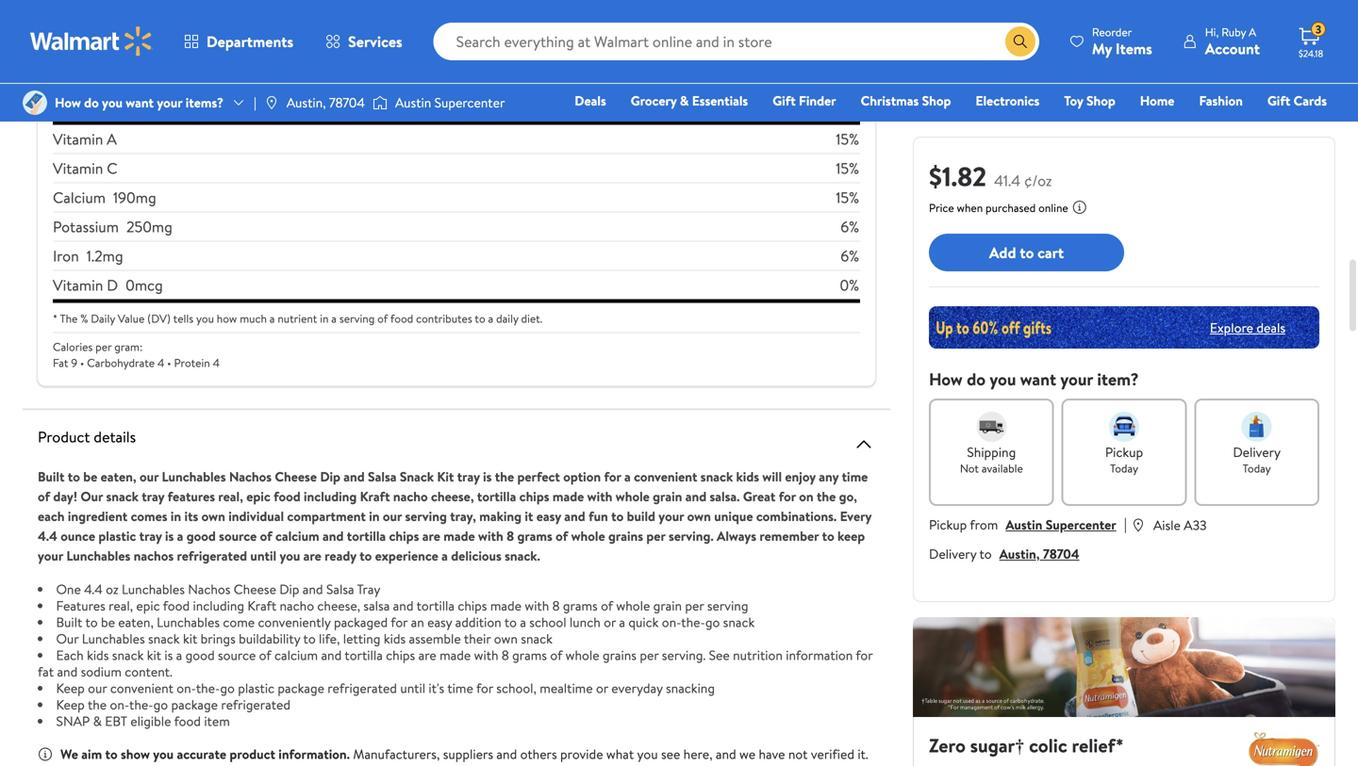 Task type: locate. For each thing, give the bounding box(es) containing it.
packaged
[[334, 614, 388, 632]]

0 horizontal spatial protein
[[54, 90, 102, 111]]

electronics link
[[967, 91, 1048, 111]]

your left the item?
[[1061, 368, 1093, 391]]

1 vertical spatial sugars
[[186, 59, 230, 80]]

2 horizontal spatial the-
[[681, 614, 705, 632]]

1 horizontal spatial the
[[495, 468, 514, 486]]

epic inside one 4.4 oz lunchables nachos cheese dip and salsa tray features real, epic food including kraft nacho cheese, salsa and tortilla chips made with 8 grams of whole grain per serving built to be eaten, lunchables come conveniently packaged for an easy addition to a school lunch or a quick on-the-go snack our lunchables snack kit brings buildability to life, letting kids assemble their own snack each kids snack kit is a good source of calcium and tortilla chips are made with 8 grams of whole grains per serving. see nutrition information for fat and sodium content. keep our convenient on-the-go plastic package refrigerated until it's time for school, mealtime or everyday snacking keep the on-the-go package refrigerated snap & ebt eligible food item
[[136, 597, 160, 615]]

the- right "quick"
[[681, 614, 705, 632]]

a left "quick"
[[619, 614, 625, 632]]

experience
[[375, 547, 438, 566]]

shipping not available
[[960, 443, 1023, 477]]

1 vertical spatial be
[[101, 614, 115, 632]]

serving. inside one 4.4 oz lunchables nachos cheese dip and salsa tray features real, epic food including kraft nacho cheese, salsa and tortilla chips made with 8 grams of whole grain per serving built to be eaten, lunchables come conveniently packaged for an easy addition to a school lunch or a quick on-the-go snack our lunchables snack kit brings buildability to life, letting kids assemble their own snack each kids snack kit is a good source of calcium and tortilla chips are made with 8 grams of whole grains per serving. see nutrition information for fat and sodium content. keep our convenient on-the-go plastic package refrigerated until it's time for school, mealtime or everyday snacking keep the on-the-go package refrigerated snap & ebt eligible food item
[[662, 647, 706, 665]]

kids up great at bottom
[[736, 468, 759, 486]]

sugars
[[68, 28, 111, 49], [186, 59, 230, 80]]

refrigerated down letting
[[328, 680, 397, 698]]

1 shop from the left
[[922, 91, 951, 110]]

1 horizontal spatial kit
[[183, 630, 197, 649]]

made down tray,
[[444, 527, 475, 546]]

deals link
[[566, 91, 615, 111]]

it
[[525, 507, 533, 526]]

in left its
[[171, 507, 181, 526]]

a
[[270, 311, 275, 327], [331, 311, 337, 327], [488, 311, 494, 327], [624, 468, 631, 486], [177, 527, 183, 546], [442, 547, 448, 566], [520, 614, 526, 632], [619, 614, 625, 632], [176, 647, 182, 665]]

cheese, up life,
[[317, 597, 360, 615]]

grocery
[[631, 91, 677, 110]]

0 horizontal spatial until
[[250, 547, 276, 566]]

1 vertical spatial do
[[967, 368, 986, 391]]

41.4
[[994, 170, 1021, 191]]

1 horizontal spatial shop
[[1087, 91, 1116, 110]]

1 vertical spatial cheese,
[[317, 597, 360, 615]]

0 vertical spatial or
[[604, 614, 616, 632]]

1 vertical spatial tray
[[142, 488, 164, 506]]

one
[[1183, 118, 1211, 136]]

0 horizontal spatial real,
[[109, 597, 133, 615]]

added
[[140, 59, 183, 80]]

intent image for delivery image
[[1242, 412, 1272, 442]]

0 horizontal spatial |
[[254, 93, 256, 112]]

is inside one 4.4 oz lunchables nachos cheese dip and salsa tray features real, epic food including kraft nacho cheese, salsa and tortilla chips made with 8 grams of whole grain per serving built to be eaten, lunchables come conveniently packaged for an easy addition to a school lunch or a quick on-the-go snack our lunchables snack kit brings buildability to life, letting kids assemble their own snack each kids snack kit is a good source of calcium and tortilla chips are made with 8 grams of whole grains per serving. see nutrition information for fat and sodium content. keep our convenient on-the-go plastic package refrigerated until it's time for school, mealtime or everyday snacking keep the on-the-go package refrigerated snap & ebt eligible food item
[[164, 647, 173, 665]]

time
[[842, 468, 868, 486], [447, 680, 473, 698]]

how for how do you want your items?
[[55, 93, 81, 112]]

0 vertical spatial including
[[304, 488, 357, 506]]

source down come
[[218, 647, 256, 665]]

intent image for shipping image
[[977, 412, 1007, 442]]

enjoy
[[785, 468, 816, 486]]

1 horizontal spatial convenient
[[634, 468, 697, 486]]

austin, 78704
[[287, 93, 365, 112]]

0 horizontal spatial cheese,
[[317, 597, 360, 615]]

one 4.4 oz lunchables nachos cheese dip and salsa tray features real, epic food including kraft nacho cheese, salsa and tortilla chips made with 8 grams of whole grain per serving built to be eaten, lunchables come conveniently packaged for an easy addition to a school lunch or a quick on-the-go snack our lunchables snack kit brings buildability to life, letting kids assemble their own snack each kids snack kit is a good source of calcium and tortilla chips are made with 8 grams of whole grains per serving. see nutrition information for fat and sodium content. keep our convenient on-the-go plastic package refrigerated until it's time for school, mealtime or everyday snacking keep the on-the-go package refrigerated snap & ebt eligible food item
[[38, 581, 873, 731]]

easy inside one 4.4 oz lunchables nachos cheese dip and salsa tray features real, epic food including kraft nacho cheese, salsa and tortilla chips made with 8 grams of whole grain per serving built to be eaten, lunchables come conveniently packaged for an easy addition to a school lunch or a quick on-the-go snack our lunchables snack kit brings buildability to life, letting kids assemble their own snack each kids snack kit is a good source of calcium and tortilla chips are made with 8 grams of whole grains per serving. see nutrition information for fat and sodium content. keep our convenient on-the-go plastic package refrigerated until it's time for school, mealtime or everyday snacking keep the on-the-go package refrigerated snap & ebt eligible food item
[[427, 614, 452, 632]]

food left item in the bottom left of the page
[[174, 713, 201, 731]]

good inside one 4.4 oz lunchables nachos cheese dip and salsa tray features real, epic food including kraft nacho cheese, salsa and tortilla chips made with 8 grams of whole grain per serving built to be eaten, lunchables come conveniently packaged for an easy addition to a school lunch or a quick on-the-go snack our lunchables snack kit brings buildability to life, letting kids assemble their own snack each kids snack kit is a good source of calcium and tortilla chips are made with 8 grams of whole grains per serving. see nutrition information for fat and sodium content. keep our convenient on-the-go plastic package refrigerated until it's time for school, mealtime or everyday snacking keep the on-the-go package refrigerated snap & ebt eligible food item
[[185, 647, 215, 665]]

see
[[661, 746, 680, 764]]

to left life,
[[303, 630, 316, 649]]

1 horizontal spatial including
[[304, 488, 357, 506]]

2 vertical spatial our
[[88, 680, 107, 698]]

are left ready
[[303, 547, 321, 566]]

cheese
[[275, 468, 317, 486], [234, 581, 276, 599]]

you right tells at top left
[[196, 311, 214, 327]]

or left everyday
[[596, 680, 608, 698]]

2 vertical spatial vitamin
[[53, 275, 103, 296]]

0 vertical spatial easy
[[536, 507, 561, 526]]

show
[[121, 746, 150, 764]]

perfect
[[517, 468, 560, 486]]

shop right christmas
[[922, 91, 951, 110]]

time up go,
[[842, 468, 868, 486]]

1 vitamin from the top
[[53, 129, 103, 150]]

1 vertical spatial serving
[[405, 507, 447, 526]]

kraft
[[360, 488, 390, 506], [248, 597, 277, 615]]

1 vertical spatial or
[[596, 680, 608, 698]]

1 vertical spatial 4.4
[[84, 581, 103, 599]]

2 vertical spatial 15%
[[836, 187, 859, 208]]

0 vertical spatial convenient
[[634, 468, 697, 486]]

are inside one 4.4 oz lunchables nachos cheese dip and salsa tray features real, epic food including kraft nacho cheese, salsa and tortilla chips made with 8 grams of whole grain per serving built to be eaten, lunchables come conveniently packaged for an easy addition to a school lunch or a quick on-the-go snack our lunchables snack kit brings buildability to life, letting kids assemble their own snack each kids snack kit is a good source of calcium and tortilla chips are made with 8 grams of whole grains per serving. see nutrition information for fat and sodium content. keep our convenient on-the-go plastic package refrigerated until it's time for school, mealtime or everyday snacking keep the on-the-go package refrigerated snap & ebt eligible food item
[[418, 647, 436, 665]]

•
[[80, 355, 84, 371], [167, 355, 171, 371]]

snack left "lunch"
[[521, 630, 553, 649]]

0 vertical spatial want
[[126, 93, 154, 112]]

our inside one 4.4 oz lunchables nachos cheese dip and salsa tray features real, epic food including kraft nacho cheese, salsa and tortilla chips made with 8 grams of whole grain per serving built to be eaten, lunchables come conveniently packaged for an easy addition to a school lunch or a quick on-the-go snack our lunchables snack kit brings buildability to life, letting kids assemble their own snack each kids snack kit is a good source of calcium and tortilla chips are made with 8 grams of whole grains per serving. see nutrition information for fat and sodium content. keep our convenient on-the-go plastic package refrigerated until it's time for school, mealtime or everyday snacking keep the on-the-go package refrigerated snap & ebt eligible food item
[[56, 630, 79, 649]]

kit right sodium
[[147, 647, 161, 665]]

easy right it
[[536, 507, 561, 526]]

per inside "calories per gram: fat 9 • carbohydrate 4 • protein 4"
[[95, 339, 112, 355]]

you inside the "built to be eaten, our lunchables nachos cheese dip and salsa snack kit tray is the perfect option for a convenient snack kids will enjoy any time of day! our snack tray features real, epic food including kraft nacho cheese, tortilla chips made with whole grain and salsa. great for on the go, each ingredient comes in its own individual compartment in our serving tray, making it easy and fun to build your own unique combinations. every 4.4 ounce plastic tray is a good source of calcium and tortilla chips are made with 8 grams of whole grains per serving. always remember to keep your lunchables nachos refrigerated until you are ready to experience a delicious snack."
[[280, 547, 300, 566]]

everyday
[[612, 680, 663, 698]]

gift left finder
[[773, 91, 796, 110]]

pickup left from
[[929, 516, 967, 534]]

and up conveniently
[[303, 581, 323, 599]]

refrigerated down its
[[177, 547, 247, 566]]

on- left eligible
[[110, 696, 129, 715]]

whole
[[616, 488, 650, 506], [571, 527, 605, 546], [616, 597, 650, 615], [566, 647, 600, 665]]

build
[[627, 507, 656, 526]]

cheese inside the "built to be eaten, our lunchables nachos cheese dip and salsa snack kit tray is the perfect option for a convenient snack kids will enjoy any time of day! our snack tray features real, epic food including kraft nacho cheese, tortilla chips made with whole grain and salsa. great for on the go, each ingredient comes in its own individual compartment in our serving tray, making it easy and fun to build your own unique combinations. every 4.4 ounce plastic tray is a good source of calcium and tortilla chips are made with 8 grams of whole grains per serving. always remember to keep your lunchables nachos refrigerated until you are ready to experience a delicious snack."
[[275, 468, 317, 486]]

0 horizontal spatial today
[[1110, 461, 1139, 477]]

per left gram:
[[95, 339, 112, 355]]

own down salsa.
[[687, 507, 711, 526]]

want left the item?
[[1020, 368, 1056, 391]]

1 today from the left
[[1110, 461, 1139, 477]]

0 vertical spatial vitamin
[[53, 129, 103, 150]]

cheese, inside one 4.4 oz lunchables nachos cheese dip and salsa tray features real, epic food including kraft nacho cheese, salsa and tortilla chips made with 8 grams of whole grain per serving built to be eaten, lunchables come conveniently packaged for an easy addition to a school lunch or a quick on-the-go snack our lunchables snack kit brings buildability to life, letting kids assemble their own snack each kids snack kit is a good source of calcium and tortilla chips are made with 8 grams of whole grains per serving. see nutrition information for fat and sodium content. keep our convenient on-the-go plastic package refrigerated until it's time for school, mealtime or everyday snacking keep the on-the-go package refrigerated snap & ebt eligible food item
[[317, 597, 360, 615]]

christmas shop link
[[852, 91, 960, 111]]

dip up compartment
[[320, 468, 340, 486]]

vitamin a
[[53, 129, 117, 150]]

shop inside "link"
[[1087, 91, 1116, 110]]

nachos up come
[[188, 581, 231, 599]]

2 • from the left
[[167, 355, 171, 371]]

with down addition
[[474, 647, 499, 665]]

1.2mg
[[87, 246, 123, 266]]

1 horizontal spatial on-
[[177, 680, 196, 698]]

1 horizontal spatial how
[[929, 368, 963, 391]]

epic
[[246, 488, 270, 506], [136, 597, 160, 615]]

1 horizontal spatial package
[[278, 680, 324, 698]]

3 vitamin from the top
[[53, 275, 103, 296]]

package down life,
[[278, 680, 324, 698]]

0 vertical spatial cheese
[[275, 468, 317, 486]]

tray
[[457, 468, 480, 486], [142, 488, 164, 506], [139, 527, 162, 546]]

0 horizontal spatial nacho
[[280, 597, 314, 615]]

grams up school,
[[512, 647, 547, 665]]

serving inside the "built to be eaten, our lunchables nachos cheese dip and salsa snack kit tray is the perfect option for a convenient snack kids will enjoy any time of day! our snack tray features real, epic food including kraft nacho cheese, tortilla chips made with whole grain and salsa. great for on the go, each ingredient comes in its own individual compartment in our serving tray, making it easy and fun to build your own unique combinations. every 4.4 ounce plastic tray is a good source of calcium and tortilla chips are made with 8 grams of whole grains per serving. always remember to keep your lunchables nachos refrigerated until you are ready to experience a delicious snack."
[[405, 507, 447, 526]]

each
[[56, 647, 84, 665]]

0 vertical spatial sugars
[[68, 28, 111, 49]]

1 vertical spatial |
[[1124, 514, 1127, 535]]

0 horizontal spatial 4.4
[[38, 527, 57, 546]]

1 horizontal spatial easy
[[536, 507, 561, 526]]

do for how do you want your items?
[[84, 93, 99, 112]]

 image for austin, 78704
[[264, 95, 279, 110]]

2 horizontal spatial own
[[687, 507, 711, 526]]

1 gift from the left
[[773, 91, 796, 110]]

1 horizontal spatial plastic
[[238, 680, 275, 698]]

you
[[102, 93, 123, 112], [196, 311, 214, 327], [990, 368, 1016, 391], [280, 547, 300, 566], [153, 746, 174, 764], [637, 746, 658, 764]]

protein inside "calories per gram: fat 9 • carbohydrate 4 • protein 4"
[[174, 355, 210, 371]]

oz
[[106, 581, 119, 599]]

1 vertical spatial grains
[[603, 647, 637, 665]]

compartment
[[287, 507, 366, 526]]

1 horizontal spatial austin
[[1006, 516, 1043, 534]]

gift inside gift cards registry
[[1268, 91, 1291, 110]]

real, inside the "built to be eaten, our lunchables nachos cheese dip and salsa snack kit tray is the perfect option for a convenient snack kids will enjoy any time of day! our snack tray features real, epic food including kraft nacho cheese, tortilla chips made with whole grain and salsa. great for on the go, each ingredient comes in its own individual compartment in our serving tray, making it easy and fun to build your own unique combinations. every 4.4 ounce plastic tray is a good source of calcium and tortilla chips are made with 8 grams of whole grains per serving. always remember to keep your lunchables nachos refrigerated until you are ready to experience a delicious snack."
[[218, 488, 243, 506]]

how
[[217, 311, 237, 327]]

built
[[38, 468, 65, 486], [56, 614, 82, 632]]

do up 'intent image for shipping'
[[967, 368, 986, 391]]

1 vertical spatial want
[[1020, 368, 1056, 391]]

nacho down snack
[[393, 488, 428, 506]]

• right 9
[[80, 355, 84, 371]]

serving right nutrient
[[339, 311, 375, 327]]

nachos inside one 4.4 oz lunchables nachos cheese dip and salsa tray features real, epic food including kraft nacho cheese, salsa and tortilla chips made with 8 grams of whole grain per serving built to be eaten, lunchables come conveniently packaged for an easy addition to a school lunch or a quick on-the-go snack our lunchables snack kit brings buildability to life, letting kids assemble their own snack each kids snack kit is a good source of calcium and tortilla chips are made with 8 grams of whole grains per serving. see nutrition information for fat and sodium content. keep our convenient on-the-go plastic package refrigerated until it's time for school, mealtime or everyday snacking keep the on-the-go package refrigerated snap & ebt eligible food item
[[188, 581, 231, 599]]

lunch
[[570, 614, 601, 632]]

0 vertical spatial the
[[495, 468, 514, 486]]

a33
[[1184, 516, 1207, 535]]

until for it's
[[400, 680, 425, 698]]

0 vertical spatial eaten,
[[101, 468, 136, 486]]

aim
[[81, 746, 102, 764]]

0 horizontal spatial epic
[[136, 597, 160, 615]]

kids
[[736, 468, 759, 486], [384, 630, 406, 649], [87, 647, 109, 665]]

2 horizontal spatial serving
[[707, 597, 748, 615]]

78704 down austin supercenter button
[[1043, 545, 1080, 564]]

per inside the "built to be eaten, our lunchables nachos cheese dip and salsa snack kit tray is the perfect option for a convenient snack kids will enjoy any time of day! our snack tray features real, epic food including kraft nacho cheese, tortilla chips made with whole grain and salsa. great for on the go, each ingredient comes in its own individual compartment in our serving tray, making it easy and fun to build your own unique combinations. every 4.4 ounce plastic tray is a good source of calcium and tortilla chips are made with 8 grams of whole grains per serving. always remember to keep your lunchables nachos refrigerated until you are ready to experience a delicious snack."
[[647, 527, 666, 546]]

tells
[[173, 311, 194, 327]]

search icon image
[[1013, 34, 1028, 49]]

2 today from the left
[[1243, 461, 1271, 477]]

cheese up compartment
[[275, 468, 317, 486]]

is up nachos
[[165, 527, 174, 546]]

salsa.
[[710, 488, 740, 506]]

0 vertical spatial tray
[[457, 468, 480, 486]]

chips down an
[[386, 647, 415, 665]]

1 horizontal spatial our
[[81, 488, 103, 506]]

1 vertical spatial built
[[56, 614, 82, 632]]

add to cart button
[[929, 234, 1124, 272]]

snack up the ingredient in the left of the page
[[106, 488, 139, 506]]

1 horizontal spatial cheese,
[[431, 488, 474, 506]]

is up "making"
[[483, 468, 492, 486]]

fat
[[53, 355, 68, 371]]

8 inside the "built to be eaten, our lunchables nachos cheese dip and salsa snack kit tray is the perfect option for a convenient snack kids will enjoy any time of day! our snack tray features real, epic food including kraft nacho cheese, tortilla chips made with whole grain and salsa. great for on the go, each ingredient comes in its own individual compartment in our serving tray, making it easy and fun to build your own unique combinations. every 4.4 ounce plastic tray is a good source of calcium and tortilla chips are made with 8 grams of whole grains per serving. always remember to keep your lunchables nachos refrigerated until you are ready to experience a delicious snack."
[[507, 527, 514, 546]]

austin up austin, 78704 button
[[1006, 516, 1043, 534]]

salsa left tray
[[326, 581, 354, 599]]

vitamin up calcium
[[53, 158, 103, 179]]

2 horizontal spatial on-
[[662, 614, 681, 632]]

delivery down intent image for delivery
[[1233, 443, 1281, 462]]

1 horizontal spatial a
[[1249, 24, 1257, 40]]

0 horizontal spatial kraft
[[248, 597, 277, 615]]

a right ruby
[[1249, 24, 1257, 40]]

grain inside the "built to be eaten, our lunchables nachos cheese dip and salsa snack kit tray is the perfect option for a convenient snack kids will enjoy any time of day! our snack tray features real, epic food including kraft nacho cheese, tortilla chips made with whole grain and salsa. great for on the go, each ingredient comes in its own individual compartment in our serving tray, making it easy and fun to build your own unique combinations. every 4.4 ounce plastic tray is a good source of calcium and tortilla chips are made with 8 grams of whole grains per serving. always remember to keep your lunchables nachos refrigerated until you are ready to experience a delicious snack."
[[653, 488, 682, 506]]

ready
[[325, 547, 356, 566]]

1 vertical spatial supercenter
[[1046, 516, 1117, 534]]

brings
[[201, 630, 236, 649]]

and left salsa.
[[686, 488, 707, 506]]

shop for christmas shop
[[922, 91, 951, 110]]

online
[[1039, 200, 1068, 216]]

our down features
[[56, 630, 79, 649]]

addition
[[455, 614, 502, 632]]

delivery to austin, 78704
[[929, 545, 1080, 564]]

pickup down intent image for pickup
[[1105, 443, 1143, 462]]

toy shop link
[[1056, 91, 1124, 111]]

0 horizontal spatial  image
[[264, 95, 279, 110]]

2 horizontal spatial the
[[817, 488, 836, 506]]

departments
[[207, 31, 293, 52]]

kraft up 'buildability'
[[248, 597, 277, 615]]

austin,
[[287, 93, 326, 112], [1000, 545, 1040, 564]]

tray down the comes
[[139, 527, 162, 546]]

0 horizontal spatial easy
[[427, 614, 452, 632]]

0 horizontal spatial a
[[107, 129, 117, 150]]

1 horizontal spatial 4.4
[[84, 581, 103, 599]]

calories per gram: fat 9 • carbohydrate 4 • protein 4
[[53, 339, 220, 371]]

time inside the "built to be eaten, our lunchables nachos cheese dip and salsa snack kit tray is the perfect option for a convenient snack kids will enjoy any time of day! our snack tray features real, epic food including kraft nacho cheese, tortilla chips made with whole grain and salsa. great for on the go, each ingredient comes in its own individual compartment in our serving tray, making it easy and fun to build your own unique combinations. every 4.4 ounce plastic tray is a good source of calcium and tortilla chips are made with 8 grams of whole grains per serving. always remember to keep your lunchables nachos refrigerated until you are ready to experience a delicious snack."
[[842, 468, 868, 486]]

vitamin for vitamin c
[[53, 158, 103, 179]]

details
[[94, 427, 136, 448]]

2 vitamin from the top
[[53, 158, 103, 179]]

much
[[240, 311, 267, 327]]

made
[[553, 488, 584, 506], [444, 527, 475, 546], [490, 597, 522, 615], [440, 647, 471, 665]]

0 horizontal spatial salsa
[[326, 581, 354, 599]]

easy right an
[[427, 614, 452, 632]]

until inside one 4.4 oz lunchables nachos cheese dip and salsa tray features real, epic food including kraft nacho cheese, salsa and tortilla chips made with 8 grams of whole grain per serving built to be eaten, lunchables come conveniently packaged for an easy addition to a school lunch or a quick on-the-go snack our lunchables snack kit brings buildability to life, letting kids assemble their own snack each kids snack kit is a good source of calcium and tortilla chips are made with 8 grams of whole grains per serving. see nutrition information for fat and sodium content. keep our convenient on-the-go plastic package refrigerated until it's time for school, mealtime or everyday snacking keep the on-the-go package refrigerated snap & ebt eligible food item
[[400, 680, 425, 698]]

eaten, down oz
[[118, 614, 154, 632]]

1 horizontal spatial serving
[[405, 507, 447, 526]]

the- up item in the bottom left of the page
[[196, 680, 220, 698]]

conveniently
[[258, 614, 331, 632]]

0 horizontal spatial do
[[84, 93, 99, 112]]

one debit link
[[1174, 117, 1255, 137]]

4 down how at top left
[[213, 355, 220, 371]]

1 15% from the top
[[836, 129, 859, 150]]

from
[[970, 516, 998, 534]]

per
[[95, 339, 112, 355], [647, 527, 666, 546], [685, 597, 704, 615], [640, 647, 659, 665]]

4.4
[[38, 527, 57, 546], [84, 581, 103, 599]]

1 horizontal spatial go
[[220, 680, 235, 698]]

0 vertical spatial our
[[140, 468, 159, 486]]

3 15% from the top
[[836, 187, 859, 208]]

calcium 190mg
[[53, 187, 156, 208]]

0 horizontal spatial &
[[93, 713, 102, 731]]

delivery for to
[[929, 545, 977, 564]]

2 gift from the left
[[1268, 91, 1291, 110]]

1 horizontal spatial want
[[1020, 368, 1056, 391]]

walmart+
[[1271, 118, 1327, 136]]

our up experience
[[383, 507, 402, 526]]

source inside the "built to be eaten, our lunchables nachos cheese dip and salsa snack kit tray is the perfect option for a convenient snack kids will enjoy any time of day! our snack tray features real, epic food including kraft nacho cheese, tortilla chips made with whole grain and salsa. great for on the go, each ingredient comes in its own individual compartment in our serving tray, making it easy and fun to build your own unique combinations. every 4.4 ounce plastic tray is a good source of calcium and tortilla chips are made with 8 grams of whole grains per serving. always remember to keep your lunchables nachos refrigerated until you are ready to experience a delicious snack."
[[219, 527, 257, 546]]

pickup for pickup today
[[1105, 443, 1143, 462]]

until left it's
[[400, 680, 425, 698]]

pickup today
[[1105, 443, 1143, 477]]

1 grain from the top
[[653, 488, 682, 506]]

of down 'school'
[[550, 647, 562, 665]]

grains down 'build'
[[608, 527, 643, 546]]

0 horizontal spatial the
[[88, 696, 107, 715]]

2 vertical spatial the
[[88, 696, 107, 715]]

nacho inside the "built to be eaten, our lunchables nachos cheese dip and salsa snack kit tray is the perfect option for a convenient snack kids will enjoy any time of day! our snack tray features real, epic food including kraft nacho cheese, tortilla chips made with whole grain and salsa. great for on the go, each ingredient comes in its own individual compartment in our serving tray, making it easy and fun to build your own unique combinations. every 4.4 ounce plastic tray is a good source of calcium and tortilla chips are made with 8 grams of whole grains per serving. always remember to keep your lunchables nachos refrigerated until you are ready to experience a delicious snack."
[[393, 488, 428, 506]]

¢/oz
[[1024, 170, 1052, 191]]

*
[[53, 311, 58, 327]]

delivery for today
[[1233, 443, 1281, 462]]

lunchables down nachos
[[122, 581, 185, 599]]

cheese up come
[[234, 581, 276, 599]]

0 vertical spatial time
[[842, 468, 868, 486]]

grams left "quick"
[[563, 597, 598, 615]]

our inside the "built to be eaten, our lunchables nachos cheese dip and salsa snack kit tray is the perfect option for a convenient snack kids will enjoy any time of day! our snack tray features real, epic food including kraft nacho cheese, tortilla chips made with whole grain and salsa. great for on the go, each ingredient comes in its own individual compartment in our serving tray, making it easy and fun to build your own unique combinations. every 4.4 ounce plastic tray is a good source of calcium and tortilla chips are made with 8 grams of whole grains per serving. always remember to keep your lunchables nachos refrigerated until you are ready to experience a delicious snack."
[[81, 488, 103, 506]]

will
[[763, 468, 782, 486]]

0 horizontal spatial •
[[80, 355, 84, 371]]

today inside delivery today
[[1243, 461, 1271, 477]]

0 vertical spatial 6%
[[841, 216, 859, 237]]

0 horizontal spatial kids
[[87, 647, 109, 665]]

nutrition
[[733, 647, 783, 665]]

grams down it
[[517, 527, 553, 546]]

1 vertical spatial dip
[[279, 581, 299, 599]]

refrigerated inside the "built to be eaten, our lunchables nachos cheese dip and salsa snack kit tray is the perfect option for a convenient snack kids will enjoy any time of day! our snack tray features real, epic food including kraft nacho cheese, tortilla chips made with whole grain and salsa. great for on the go, each ingredient comes in its own individual compartment in our serving tray, making it easy and fun to build your own unique combinations. every 4.4 ounce plastic tray is a good source of calcium and tortilla chips are made with 8 grams of whole grains per serving. always remember to keep your lunchables nachos refrigerated until you are ready to experience a delicious snack."
[[177, 547, 247, 566]]

0 vertical spatial until
[[250, 547, 276, 566]]

78704 down the services popup button
[[329, 93, 365, 112]]

kids left an
[[384, 630, 406, 649]]

0 horizontal spatial 4
[[157, 355, 164, 371]]

0 vertical spatial pickup
[[1105, 443, 1143, 462]]

of down conveniently
[[259, 647, 271, 665]]

until inside the "built to be eaten, our lunchables nachos cheese dip and salsa snack kit tray is the perfect option for a convenient snack kids will enjoy any time of day! our snack tray features real, epic food including kraft nacho cheese, tortilla chips made with whole grain and salsa. great for on the go, each ingredient comes in its own individual compartment in our serving tray, making it easy and fun to build your own unique combinations. every 4.4 ounce plastic tray is a good source of calcium and tortilla chips are made with 8 grams of whole grains per serving. always remember to keep your lunchables nachos refrigerated until you are ready to experience a delicious snack."
[[250, 547, 276, 566]]

with down "making"
[[478, 527, 503, 546]]

austin, down pickup from austin supercenter |
[[1000, 545, 1040, 564]]

0 horizontal spatial including
[[193, 597, 244, 615]]

refrigerated for package
[[328, 680, 397, 698]]

you left "see"
[[637, 746, 658, 764]]

0 vertical spatial built
[[38, 468, 65, 486]]

1 vertical spatial eaten,
[[118, 614, 154, 632]]

today inside pickup today
[[1110, 461, 1139, 477]]

1 vertical spatial are
[[303, 547, 321, 566]]

life,
[[319, 630, 340, 649]]

item
[[204, 713, 230, 731]]

their
[[464, 630, 491, 649]]

pickup for pickup from austin supercenter |
[[929, 516, 967, 534]]

tray right kit
[[457, 468, 480, 486]]

1 horizontal spatial gift
[[1268, 91, 1291, 110]]

plastic
[[98, 527, 136, 546], [238, 680, 275, 698]]

how up not
[[929, 368, 963, 391]]

convenient inside the "built to be eaten, our lunchables nachos cheese dip and salsa snack kit tray is the perfect option for a convenient snack kids will enjoy any time of day! our snack tray features real, epic food including kraft nacho cheese, tortilla chips made with whole grain and salsa. great for on the go, each ingredient comes in its own individual compartment in our serving tray, making it easy and fun to build your own unique combinations. every 4.4 ounce plastic tray is a good source of calcium and tortilla chips are made with 8 grams of whole grains per serving. always remember to keep your lunchables nachos refrigerated until you are ready to experience a delicious snack."
[[634, 468, 697, 486]]

go up item in the bottom left of the page
[[220, 680, 235, 698]]

or
[[604, 614, 616, 632], [596, 680, 608, 698]]

1 horizontal spatial sugars
[[186, 59, 230, 80]]

1 vertical spatial cheese
[[234, 581, 276, 599]]

time inside one 4.4 oz lunchables nachos cheese dip and salsa tray features real, epic food including kraft nacho cheese, salsa and tortilla chips made with 8 grams of whole grain per serving built to be eaten, lunchables come conveniently packaged for an easy addition to a school lunch or a quick on-the-go snack our lunchables snack kit brings buildability to life, letting kids assemble their own snack each kids snack kit is a good source of calcium and tortilla chips are made with 8 grams of whole grains per serving. see nutrition information for fat and sodium content. keep our convenient on-the-go plastic package refrigerated until it's time for school, mealtime or everyday snacking keep the on-the-go package refrigerated snap & ebt eligible food item
[[447, 680, 473, 698]]

its
[[184, 507, 198, 526]]

for right information
[[856, 647, 873, 665]]

1 vertical spatial salsa
[[326, 581, 354, 599]]

2 15% from the top
[[836, 158, 859, 179]]

including up the brings
[[193, 597, 244, 615]]

1 6% from the top
[[841, 216, 859, 237]]

serving inside one 4.4 oz lunchables nachos cheese dip and salsa tray features real, epic food including kraft nacho cheese, salsa and tortilla chips made with 8 grams of whole grain per serving built to be eaten, lunchables come conveniently packaged for an easy addition to a school lunch or a quick on-the-go snack our lunchables snack kit brings buildability to life, letting kids assemble their own snack each kids snack kit is a good source of calcium and tortilla chips are made with 8 grams of whole grains per serving. see nutrition information for fat and sodium content. keep our convenient on-the-go plastic package refrigerated until it's time for school, mealtime or everyday snacking keep the on-the-go package refrigerated snap & ebt eligible food item
[[707, 597, 748, 615]]

fun
[[589, 507, 608, 526]]

0 vertical spatial delivery
[[1233, 443, 1281, 462]]

food
[[390, 311, 413, 327], [274, 488, 301, 506], [163, 597, 190, 615], [174, 713, 201, 731]]

gift for cards
[[1268, 91, 1291, 110]]

value
[[118, 311, 145, 327]]

| right items?
[[254, 93, 256, 112]]

1 vertical spatial the
[[817, 488, 836, 506]]

tray up the comes
[[142, 488, 164, 506]]

shop right toy
[[1087, 91, 1116, 110]]

refrigerated for nachos
[[177, 547, 247, 566]]

2 6% from the top
[[841, 246, 859, 266]]

2 grain from the top
[[653, 597, 682, 615]]

& right the grocery
[[680, 91, 689, 110]]

plastic down 'buildability'
[[238, 680, 275, 698]]

epic inside the "built to be eaten, our lunchables nachos cheese dip and salsa snack kit tray is the perfect option for a convenient snack kids will enjoy any time of day! our snack tray features real, epic food including kraft nacho cheese, tortilla chips made with whole grain and salsa. great for on the go, each ingredient comes in its own individual compartment in our serving tray, making it easy and fun to build your own unique combinations. every 4.4 ounce plastic tray is a good source of calcium and tortilla chips are made with 8 grams of whole grains per serving. always remember to keep your lunchables nachos refrigerated until you are ready to experience a delicious snack."
[[246, 488, 270, 506]]

 image for austin supercenter
[[373, 93, 388, 112]]

2 shop from the left
[[1087, 91, 1116, 110]]

pickup inside pickup from austin supercenter |
[[929, 516, 967, 534]]

 image
[[23, 91, 47, 115]]

 image
[[373, 93, 388, 112], [264, 95, 279, 110]]

carbohydrate
[[87, 355, 155, 371]]

convenient up 'build'
[[634, 468, 697, 486]]

up to sixty percent off deals. shop now. image
[[929, 307, 1320, 349]]

kids inside the "built to be eaten, our lunchables nachos cheese dip and salsa snack kit tray is the perfect option for a convenient snack kids will enjoy any time of day! our snack tray features real, epic food including kraft nacho cheese, tortilla chips made with whole grain and salsa. great for on the go, each ingredient comes in its own individual compartment in our serving tray, making it easy and fun to build your own unique combinations. every 4.4 ounce plastic tray is a good source of calcium and tortilla chips are made with 8 grams of whole grains per serving. always remember to keep your lunchables nachos refrigerated until you are ready to experience a delicious snack."
[[736, 468, 759, 486]]

calcium
[[53, 187, 106, 208]]

dip inside the "built to be eaten, our lunchables nachos cheese dip and salsa snack kit tray is the perfect option for a convenient snack kids will enjoy any time of day! our snack tray features real, epic food including kraft nacho cheese, tortilla chips made with whole grain and salsa. great for on the go, each ingredient comes in its own individual compartment in our serving tray, making it easy and fun to build your own unique combinations. every 4.4 ounce plastic tray is a good source of calcium and tortilla chips are made with 8 grams of whole grains per serving. always remember to keep your lunchables nachos refrigerated until you are ready to experience a delicious snack."
[[320, 468, 340, 486]]

keep right fat
[[56, 680, 85, 698]]

our up the comes
[[140, 468, 159, 486]]

snacking
[[666, 680, 715, 698]]

0 horizontal spatial our
[[88, 680, 107, 698]]

a right 'content.'
[[176, 647, 182, 665]]



Task type: vqa. For each thing, say whether or not it's contained in the screenshot.
$33.99
no



Task type: describe. For each thing, give the bounding box(es) containing it.
3
[[1316, 21, 1322, 37]]

supercenter inside pickup from austin supercenter |
[[1046, 516, 1117, 534]]

built inside one 4.4 oz lunchables nachos cheese dip and salsa tray features real, epic food including kraft nacho cheese, salsa and tortilla chips made with 8 grams of whole grain per serving built to be eaten, lunchables come conveniently packaged for an easy addition to a school lunch or a quick on-the-go snack our lunchables snack kit brings buildability to life, letting kids assemble their own snack each kids snack kit is a good source of calcium and tortilla chips are made with 8 grams of whole grains per serving. see nutrition information for fat and sodium content. keep our convenient on-the-go plastic package refrigerated until it's time for school, mealtime or everyday snacking keep the on-the-go package refrigerated snap & ebt eligible food item
[[56, 614, 82, 632]]

items
[[1116, 38, 1152, 59]]

0 vertical spatial is
[[483, 468, 492, 486]]

nachos inside the "built to be eaten, our lunchables nachos cheese dip and salsa snack kit tray is the perfect option for a convenient snack kids will enjoy any time of day! our snack tray features real, epic food including kraft nacho cheese, tortilla chips made with whole grain and salsa. great for on the go, each ingredient comes in its own individual compartment in our serving tray, making it easy and fun to build your own unique combinations. every 4.4 ounce plastic tray is a good source of calcium and tortilla chips are made with 8 grams of whole grains per serving. always remember to keep your lunchables nachos refrigerated until you are ready to experience a delicious snack."
[[229, 468, 272, 486]]

provide
[[560, 746, 603, 764]]

* the % daily value (dv) tells you how much a nutrient in a serving of food contributes to a daily diet.
[[53, 311, 542, 327]]

whole up 'build'
[[616, 488, 650, 506]]

calcium inside one 4.4 oz lunchables nachos cheese dip and salsa tray features real, epic food including kraft nacho cheese, salsa and tortilla chips made with 8 grams of whole grain per serving built to be eaten, lunchables come conveniently packaged for an easy addition to a school lunch or a quick on-the-go snack our lunchables snack kit brings buildability to life, letting kids assemble their own snack each kids snack kit is a good source of calcium and tortilla chips are made with 8 grams of whole grains per serving. see nutrition information for fat and sodium content. keep our convenient on-the-go plastic package refrigerated until it's time for school, mealtime or everyday snacking keep the on-the-go package refrigerated snap & ebt eligible food item
[[274, 647, 318, 665]]

2 vertical spatial grams
[[512, 647, 547, 665]]

a left delicious
[[442, 547, 448, 566]]

1 horizontal spatial the-
[[196, 680, 220, 698]]

0 vertical spatial |
[[254, 93, 256, 112]]

0 horizontal spatial go
[[153, 696, 168, 715]]

12%
[[836, 90, 859, 111]]

chips up their
[[458, 597, 487, 615]]

plastic inside the "built to be eaten, our lunchables nachos cheese dip and salsa snack kit tray is the perfect option for a convenient snack kids will enjoy any time of day! our snack tray features real, epic food including kraft nacho cheese, tortilla chips made with whole grain and salsa. great for on the go, each ingredient comes in its own individual compartment in our serving tray, making it easy and fun to build your own unique combinations. every 4.4 ounce plastic tray is a good source of calcium and tortilla chips are made with 8 grams of whole grains per serving. always remember to keep your lunchables nachos refrigerated until you are ready to experience a delicious snack."
[[98, 527, 136, 546]]

to right ready
[[360, 547, 372, 566]]

food inside the "built to be eaten, our lunchables nachos cheese dip and salsa snack kit tray is the perfect option for a convenient snack kids will enjoy any time of day! our snack tray features real, epic food including kraft nacho cheese, tortilla chips made with whole grain and salsa. great for on the go, each ingredient comes in its own individual compartment in our serving tray, making it easy and fun to build your own unique combinations. every 4.4 ounce plastic tray is a good source of calcium and tortilla chips are made with 8 grams of whole grains per serving. always remember to keep your lunchables nachos refrigerated until you are ready to experience a delicious snack."
[[274, 488, 301, 506]]

intent image for pickup image
[[1109, 412, 1139, 442]]

1 • from the left
[[80, 355, 84, 371]]

tortilla up ready
[[347, 527, 386, 546]]

a inside the hi, ruby a account
[[1249, 24, 1257, 40]]

for right "option"
[[604, 468, 621, 486]]

of down "option"
[[556, 527, 568, 546]]

2 vertical spatial 8
[[502, 647, 509, 665]]

Walmart Site-Wide search field
[[434, 23, 1039, 60]]

to down from
[[980, 545, 992, 564]]

4.4 inside one 4.4 oz lunchables nachos cheese dip and salsa tray features real, epic food including kraft nacho cheese, salsa and tortilla chips made with 8 grams of whole grain per serving built to be eaten, lunchables come conveniently packaged for an easy addition to a school lunch or a quick on-the-go snack our lunchables snack kit brings buildability to life, letting kids assemble their own snack each kids snack kit is a good source of calcium and tortilla chips are made with 8 grams of whole grains per serving. see nutrition information for fat and sodium content. keep our convenient on-the-go plastic package refrigerated until it's time for school, mealtime or everyday snacking keep the on-the-go package refrigerated snap & ebt eligible food item
[[84, 581, 103, 599]]

for left school,
[[476, 680, 493, 698]]

250mg
[[126, 216, 173, 237]]

own inside one 4.4 oz lunchables nachos cheese dip and salsa tray features real, epic food including kraft nacho cheese, salsa and tortilla chips made with 8 grams of whole grain per serving built to be eaten, lunchables come conveniently packaged for an easy addition to a school lunch or a quick on-the-go snack our lunchables snack kit brings buildability to life, letting kids assemble their own snack each kids snack kit is a good source of calcium and tortilla chips are made with 8 grams of whole grains per serving. see nutrition information for fat and sodium content. keep our convenient on-the-go plastic package refrigerated until it's time for school, mealtime or everyday snacking keep the on-the-go package refrigerated snap & ebt eligible food item
[[494, 630, 518, 649]]

lunchables up features
[[162, 468, 226, 486]]

1 horizontal spatial 78704
[[1043, 545, 1080, 564]]

add
[[989, 242, 1016, 263]]

0 horizontal spatial on-
[[110, 696, 129, 715]]

and left letting
[[321, 647, 342, 665]]

home
[[1140, 91, 1175, 110]]

easy inside the "built to be eaten, our lunchables nachos cheese dip and salsa snack kit tray is the perfect option for a convenient snack kids will enjoy any time of day! our snack tray features real, epic food including kraft nacho cheese, tortilla chips made with whole grain and salsa. great for on the go, each ingredient comes in its own individual compartment in our serving tray, making it easy and fun to build your own unique combinations. every 4.4 ounce plastic tray is a good source of calcium and tortilla chips are made with 8 grams of whole grains per serving. always remember to keep your lunchables nachos refrigerated until you are ready to experience a delicious snack."
[[536, 507, 561, 526]]

grain inside one 4.4 oz lunchables nachos cheese dip and salsa tray features real, epic food including kraft nacho cheese, salsa and tortilla chips made with 8 grams of whole grain per serving built to be eaten, lunchables come conveniently packaged for an easy addition to a school lunch or a quick on-the-go snack our lunchables snack kit brings buildability to life, letting kids assemble their own snack each kids snack kit is a good source of calcium and tortilla chips are made with 8 grams of whole grains per serving. see nutrition information for fat and sodium content. keep our convenient on-the-go plastic package refrigerated until it's time for school, mealtime or everyday snacking keep the on-the-go package refrigerated snap & ebt eligible food item
[[653, 597, 682, 615]]

kraft inside one 4.4 oz lunchables nachos cheese dip and salsa tray features real, epic food including kraft nacho cheese, salsa and tortilla chips made with 8 grams of whole grain per serving built to be eaten, lunchables come conveniently packaged for an easy addition to a school lunch or a quick on-the-go snack our lunchables snack kit brings buildability to life, letting kids assemble their own snack each kids snack kit is a good source of calcium and tortilla chips are made with 8 grams of whole grains per serving. see nutrition information for fat and sodium content. keep our convenient on-the-go plastic package refrigerated until it's time for school, mealtime or everyday snacking keep the on-the-go package refrigerated snap & ebt eligible food item
[[248, 597, 277, 615]]

nutrient
[[278, 311, 317, 327]]

product details
[[38, 427, 136, 448]]

buildability
[[239, 630, 300, 649]]

2 horizontal spatial our
[[383, 507, 402, 526]]

hi,
[[1205, 24, 1219, 40]]

lunchables up sodium
[[82, 630, 145, 649]]

with left "lunch"
[[525, 597, 549, 615]]

%
[[80, 311, 88, 327]]

deals
[[1257, 319, 1286, 337]]

of right "lunch"
[[601, 597, 613, 615]]

not
[[960, 461, 979, 477]]

gift finder link
[[764, 91, 845, 111]]

1 horizontal spatial &
[[680, 91, 689, 110]]

austin inside pickup from austin supercenter |
[[1006, 516, 1043, 534]]

0 horizontal spatial supercenter
[[434, 93, 505, 112]]

grains inside the "built to be eaten, our lunchables nachos cheese dip and salsa snack kit tray is the perfect option for a convenient snack kids will enjoy any time of day! our snack tray features real, epic food including kraft nacho cheese, tortilla chips made with whole grain and salsa. great for on the go, each ingredient comes in its own individual compartment in our serving tray, making it easy and fun to build your own unique combinations. every 4.4 ounce plastic tray is a good source of calcium and tortilla chips are made with 8 grams of whole grains per serving. always remember to keep your lunchables nachos refrigerated until you are ready to experience a delicious snack."
[[608, 527, 643, 546]]

when
[[957, 200, 983, 216]]

potassium 250mg
[[53, 216, 173, 237]]

walmart image
[[30, 26, 153, 57]]

1 vertical spatial austin,
[[1000, 545, 1040, 564]]

eligible
[[130, 713, 171, 731]]

0 vertical spatial austin,
[[287, 93, 326, 112]]

do for how do you want your item?
[[967, 368, 986, 391]]

and left fun
[[564, 507, 586, 526]]

made up their
[[490, 597, 522, 615]]

chips up experience
[[389, 527, 419, 546]]

departments button
[[168, 19, 309, 64]]

your right 'build'
[[659, 507, 684, 526]]

pickup from austin supercenter |
[[929, 514, 1127, 535]]

including inside the "built to be eaten, our lunchables nachos cheese dip and salsa snack kit tray is the perfect option for a convenient snack kids will enjoy any time of day! our snack tray features real, epic food including kraft nacho cheese, tortilla chips made with whole grain and salsa. great for on the go, each ingredient comes in its own individual compartment in our serving tray, making it easy and fun to build your own unique combinations. every 4.4 ounce plastic tray is a good source of calcium and tortilla chips are made with 8 grams of whole grains per serving. always remember to keep your lunchables nachos refrigerated until you are ready to experience a delicious snack."
[[304, 488, 357, 506]]

snack up salsa.
[[701, 468, 733, 486]]

0 horizontal spatial kit
[[147, 647, 161, 665]]

you down includes
[[102, 93, 123, 112]]

to left "keep"
[[822, 527, 835, 546]]

& inside one 4.4 oz lunchables nachos cheese dip and salsa tray features real, epic food including kraft nacho cheese, salsa and tortilla chips made with 8 grams of whole grain per serving built to be eaten, lunchables come conveniently packaged for an easy addition to a school lunch or a quick on-the-go snack our lunchables snack kit brings buildability to life, letting kids assemble their own snack each kids snack kit is a good source of calcium and tortilla chips are made with 8 grams of whole grains per serving. see nutrition information for fat and sodium content. keep our convenient on-the-go plastic package refrigerated until it's time for school, mealtime or everyday snacking keep the on-the-go package refrigerated snap & ebt eligible food item
[[93, 713, 102, 731]]

snack right each
[[112, 647, 144, 665]]

features
[[56, 597, 105, 615]]

(dv)
[[147, 311, 171, 327]]

whole right "lunch"
[[616, 597, 650, 615]]

christmas
[[861, 91, 919, 110]]

manufacturers,
[[353, 746, 440, 764]]

of down individual
[[260, 527, 272, 546]]

to up sodium
[[85, 614, 98, 632]]

austin supercenter
[[395, 93, 505, 112]]

explore
[[1210, 319, 1254, 337]]

price when purchased online
[[929, 200, 1068, 216]]

we
[[740, 746, 756, 764]]

whole down fun
[[571, 527, 605, 546]]

and left others
[[497, 746, 517, 764]]

$24.18
[[1299, 47, 1324, 60]]

essentials
[[692, 91, 748, 110]]

product details image
[[853, 433, 875, 456]]

salsa inside the "built to be eaten, our lunchables nachos cheese dip and salsa snack kit tray is the perfect option for a convenient snack kids will enjoy any time of day! our snack tray features real, epic food including kraft nacho cheese, tortilla chips made with whole grain and salsa. great for on the go, each ingredient comes in its own individual compartment in our serving tray, making it easy and fun to build your own unique combinations. every 4.4 ounce plastic tray is a good source of calcium and tortilla chips are made with 8 grams of whole grains per serving. always remember to keep your lunchables nachos refrigerated until you are ready to experience a delicious snack."
[[368, 468, 397, 486]]

1 keep from the top
[[56, 680, 85, 698]]

0 horizontal spatial package
[[171, 696, 218, 715]]

today for delivery
[[1243, 461, 1271, 477]]

tortilla up assemble in the left bottom of the page
[[417, 597, 455, 615]]

2 keep from the top
[[56, 696, 85, 715]]

to right fun
[[611, 507, 624, 526]]

iron
[[53, 246, 79, 266]]

serving. inside the "built to be eaten, our lunchables nachos cheese dip and salsa snack kit tray is the perfect option for a convenient snack kids will enjoy any time of day! our snack tray features real, epic food including kraft nacho cheese, tortilla chips made with whole grain and salsa. great for on the go, each ingredient comes in its own individual compartment in our serving tray, making it easy and fun to build your own unique combinations. every 4.4 ounce plastic tray is a good source of calcium and tortilla chips are made with 8 grams of whole grains per serving. always remember to keep your lunchables nachos refrigerated until you are ready to experience a delicious snack."
[[669, 527, 714, 546]]

lunchables down the ounce
[[66, 547, 130, 566]]

good inside the "built to be eaten, our lunchables nachos cheese dip and salsa snack kit tray is the perfect option for a convenient snack kids will enjoy any time of day! our snack tray features real, epic food including kraft nacho cheese, tortilla chips made with whole grain and salsa. great for on the go, each ingredient comes in its own individual compartment in our serving tray, making it easy and fun to build your own unique combinations. every 4.4 ounce plastic tray is a good source of calcium and tortilla chips are made with 8 grams of whole grains per serving. always remember to keep your lunchables nachos refrigerated until you are ready to experience a delicious snack."
[[187, 527, 216, 546]]

built to be eaten, our lunchables nachos cheese dip and salsa snack kit tray is the perfect option for a convenient snack kids will enjoy any time of day! our snack tray features real, epic food including kraft nacho cheese, tortilla chips made with whole grain and salsa. great for on the go, each ingredient comes in its own individual compartment in our serving tray, making it easy and fun to build your own unique combinations. every 4.4 ounce plastic tray is a good source of calcium and tortilla chips are made with 8 grams of whole grains per serving. always remember to keep your lunchables nachos refrigerated until you are ready to experience a delicious snack.
[[38, 468, 872, 566]]

it's
[[429, 680, 445, 698]]

0 horizontal spatial the-
[[129, 696, 153, 715]]

electronics
[[976, 91, 1040, 110]]

0 horizontal spatial in
[[171, 507, 181, 526]]

5g
[[119, 28, 135, 49]]

cheese inside one 4.4 oz lunchables nachos cheese dip and salsa tray features real, epic food including kraft nacho cheese, salsa and tortilla chips made with 8 grams of whole grain per serving built to be eaten, lunchables come conveniently packaged for an easy addition to a school lunch or a quick on-the-go snack our lunchables snack kit brings buildability to life, letting kids assemble their own snack each kids snack kit is a good source of calcium and tortilla chips are made with 8 grams of whole grains per serving. see nutrition information for fat and sodium content. keep our convenient on-the-go plastic package refrigerated until it's time for school, mealtime or everyday snacking keep the on-the-go package refrigerated snap & ebt eligible food item
[[234, 581, 276, 599]]

1 vertical spatial grams
[[563, 597, 598, 615]]

grocery & essentials link
[[622, 91, 757, 111]]

to up day! on the left bottom of page
[[68, 468, 80, 486]]

and down compartment
[[323, 527, 344, 546]]

with up fun
[[587, 488, 613, 506]]

product
[[230, 746, 275, 764]]

0 vertical spatial are
[[422, 527, 440, 546]]

food down nachos
[[163, 597, 190, 615]]

grams inside the "built to be eaten, our lunchables nachos cheese dip and salsa snack kit tray is the perfect option for a convenient snack kids will enjoy any time of day! our snack tray features real, epic food including kraft nacho cheese, tortilla chips made with whole grain and salsa. great for on the go, each ingredient comes in its own individual compartment in our serving tray, making it easy and fun to build your own unique combinations. every 4.4 ounce plastic tray is a good source of calcium and tortilla chips are made with 8 grams of whole grains per serving. always remember to keep your lunchables nachos refrigerated until you are ready to experience a delicious snack."
[[517, 527, 553, 546]]

sodium
[[81, 663, 122, 682]]

toy shop
[[1064, 91, 1116, 110]]

and up compartment
[[344, 468, 365, 486]]

ingredient
[[68, 507, 128, 526]]

mealtime
[[540, 680, 593, 698]]

nachos
[[134, 547, 174, 566]]

content.
[[125, 663, 172, 682]]

and left "we"
[[716, 746, 736, 764]]

a right much on the left top of the page
[[270, 311, 275, 327]]

source inside one 4.4 oz lunchables nachos cheese dip and salsa tray features real, epic food including kraft nacho cheese, salsa and tortilla chips made with 8 grams of whole grain per serving built to be eaten, lunchables come conveniently packaged for an easy addition to a school lunch or a quick on-the-go snack our lunchables snack kit brings buildability to life, letting kids assemble their own snack each kids snack kit is a good source of calcium and tortilla chips are made with 8 grams of whole grains per serving. see nutrition information for fat and sodium content. keep our convenient on-the-go plastic package refrigerated until it's time for school, mealtime or everyday snacking keep the on-the-go package refrigerated snap & ebt eligible food item
[[218, 647, 256, 665]]

1 horizontal spatial |
[[1124, 514, 1127, 535]]

of up "each" at the bottom
[[38, 488, 50, 506]]

your down the added
[[157, 93, 182, 112]]

it.
[[858, 746, 868, 764]]

1 vertical spatial a
[[107, 129, 117, 150]]

how do you want your item?
[[929, 368, 1139, 391]]

tray,
[[450, 507, 476, 526]]

0 vertical spatial protein
[[54, 90, 102, 111]]

refrigerated up product
[[221, 696, 291, 715]]

not
[[788, 746, 808, 764]]

eaten, inside the "built to be eaten, our lunchables nachos cheese dip and salsa snack kit tray is the perfect option for a convenient snack kids will enjoy any time of day! our snack tray features real, epic food including kraft nacho cheese, tortilla chips made with whole grain and salsa. great for on the go, each ingredient comes in its own individual compartment in our serving tray, making it easy and fun to build your own unique combinations. every 4.4 ounce plastic tray is a good source of calcium and tortilla chips are made with 8 grams of whole grains per serving. always remember to keep your lunchables nachos refrigerated until you are ready to experience a delicious snack."
[[101, 468, 136, 486]]

2 4 from the left
[[213, 355, 220, 371]]

legal information image
[[1072, 200, 1087, 215]]

1 4 from the left
[[157, 355, 164, 371]]

today for pickup
[[1110, 461, 1139, 477]]

and right salsa
[[393, 597, 414, 615]]

vitamin for vitamin a
[[53, 129, 103, 150]]

15% for vitamin a
[[836, 129, 859, 150]]

0 horizontal spatial austin
[[395, 93, 431, 112]]

made down "option"
[[553, 488, 584, 506]]

chips down perfect
[[519, 488, 550, 506]]

toy
[[1064, 91, 1083, 110]]

be inside the "built to be eaten, our lunchables nachos cheese dip and salsa snack kit tray is the perfect option for a convenient snack kids will enjoy any time of day! our snack tray features real, epic food including kraft nacho cheese, tortilla chips made with whole grain and salsa. great for on the go, each ingredient comes in its own individual compartment in our serving tray, making it easy and fun to build your own unique combinations. every 4.4 ounce plastic tray is a good source of calcium and tortilla chips are made with 8 grams of whole grains per serving. always remember to keep your lunchables nachos refrigerated until you are ready to experience a delicious snack."
[[83, 468, 97, 486]]

grocery & essentials
[[631, 91, 748, 110]]

gift for finder
[[773, 91, 796, 110]]

how for how do you want your item?
[[929, 368, 963, 391]]

Search search field
[[434, 23, 1039, 60]]

to right aim
[[105, 746, 118, 764]]

0mcg
[[126, 275, 163, 296]]

per right "quick"
[[685, 597, 704, 615]]

1 vertical spatial 8
[[552, 597, 560, 615]]

cards
[[1294, 91, 1327, 110]]

dip inside one 4.4 oz lunchables nachos cheese dip and salsa tray features real, epic food including kraft nacho cheese, salsa and tortilla chips made with 8 grams of whole grain per serving built to be eaten, lunchables come conveniently packaged for an easy addition to a school lunch or a quick on-the-go snack our lunchables snack kit brings buildability to life, letting kids assemble their own snack each kids snack kit is a good source of calcium and tortilla chips are made with 8 grams of whole grains per serving. see nutrition information for fat and sodium content. keep our convenient on-the-go plastic package refrigerated until it's time for school, mealtime or everyday snacking keep the on-the-go package refrigerated snap & ebt eligible food item
[[279, 581, 299, 599]]

kit
[[437, 468, 454, 486]]

shop for toy shop
[[1087, 91, 1116, 110]]

school,
[[496, 680, 537, 698]]

snack.
[[505, 547, 540, 566]]

registry link
[[1102, 117, 1167, 137]]

made up it's
[[440, 647, 471, 665]]

salsa inside one 4.4 oz lunchables nachos cheese dip and salsa tray features real, epic food including kraft nacho cheese, salsa and tortilla chips made with 8 grams of whole grain per serving built to be eaten, lunchables come conveniently packaged for an easy addition to a school lunch or a quick on-the-go snack our lunchables snack kit brings buildability to life, letting kids assemble their own snack each kids snack kit is a good source of calcium and tortilla chips are made with 8 grams of whole grains per serving. see nutrition information for fat and sodium content. keep our convenient on-the-go plastic package refrigerated until it's time for school, mealtime or everyday snacking keep the on-the-go package refrigerated snap & ebt eligible food item
[[326, 581, 354, 599]]

have
[[759, 746, 785, 764]]

a right nutrient
[[331, 311, 337, 327]]

for left an
[[391, 614, 408, 632]]

a left daily
[[488, 311, 494, 327]]

gram:
[[114, 339, 143, 355]]

calcium inside the "built to be eaten, our lunchables nachos cheese dip and salsa snack kit tray is the perfect option for a convenient snack kids will enjoy any time of day! our snack tray features real, epic food including kraft nacho cheese, tortilla chips made with whole grain and salsa. great for on the go, each ingredient comes in its own individual compartment in our serving tray, making it easy and fun to build your own unique combinations. every 4.4 ounce plastic tray is a good source of calcium and tortilla chips are made with 8 grams of whole grains per serving. always remember to keep your lunchables nachos refrigerated until you are ready to experience a delicious snack."
[[275, 527, 319, 546]]

we
[[60, 746, 78, 764]]

convenient inside one 4.4 oz lunchables nachos cheese dip and salsa tray features real, epic food including kraft nacho cheese, salsa and tortilla chips made with 8 grams of whole grain per serving built to be eaten, lunchables come conveniently packaged for an easy addition to a school lunch or a quick on-the-go snack our lunchables snack kit brings buildability to life, letting kids assemble their own snack each kids snack kit is a good source of calcium and tortilla chips are made with 8 grams of whole grains per serving. see nutrition information for fat and sodium content. keep our convenient on-the-go plastic package refrigerated until it's time for school, mealtime or everyday snacking keep the on-the-go package refrigerated snap & ebt eligible food item
[[110, 680, 174, 698]]

including inside one 4.4 oz lunchables nachos cheese dip and salsa tray features real, epic food including kraft nacho cheese, salsa and tortilla chips made with 8 grams of whole grain per serving built to be eaten, lunchables come conveniently packaged for an easy addition to a school lunch or a quick on-the-go snack our lunchables snack kit brings buildability to life, letting kids assemble their own snack each kids snack kit is a good source of calcium and tortilla chips are made with 8 grams of whole grains per serving. see nutrition information for fat and sodium content. keep our convenient on-the-go plastic package refrigerated until it's time for school, mealtime or everyday snacking keep the on-the-go package refrigerated snap & ebt eligible food item
[[193, 597, 244, 615]]

1 horizontal spatial kids
[[384, 630, 406, 649]]

lunchables left come
[[157, 614, 220, 632]]

information.
[[279, 746, 350, 764]]

go,
[[839, 488, 857, 506]]

every
[[840, 507, 872, 526]]

c
[[107, 158, 117, 179]]

snack
[[400, 468, 434, 486]]

an
[[411, 614, 424, 632]]

to inside button
[[1020, 242, 1034, 263]]

the inside one 4.4 oz lunchables nachos cheese dip and salsa tray features real, epic food including kraft nacho cheese, salsa and tortilla chips made with 8 grams of whole grain per serving built to be eaten, lunchables come conveniently packaged for an easy addition to a school lunch or a quick on-the-go snack our lunchables snack kit brings buildability to life, letting kids assemble their own snack each kids snack kit is a good source of calcium and tortilla chips are made with 8 grams of whole grains per serving. see nutrition information for fat and sodium content. keep our convenient on-the-go plastic package refrigerated until it's time for school, mealtime or everyday snacking keep the on-the-go package refrigerated snap & ebt eligible food item
[[88, 696, 107, 715]]

tortilla down packaged
[[345, 647, 383, 665]]

0 horizontal spatial serving
[[339, 311, 375, 327]]

services button
[[309, 19, 418, 64]]

6% for 1.2mg
[[841, 246, 859, 266]]

gift finder
[[773, 91, 836, 110]]

$1.82
[[929, 158, 987, 195]]

4.4 inside the "built to be eaten, our lunchables nachos cheese dip and salsa snack kit tray is the perfect option for a convenient snack kids will enjoy any time of day! our snack tray features real, epic food including kraft nacho cheese, tortilla chips made with whole grain and salsa. great for on the go, each ingredient comes in its own individual compartment in our serving tray, making it easy and fun to build your own unique combinations. every 4.4 ounce plastic tray is a good source of calcium and tortilla chips are made with 8 grams of whole grains per serving. always remember to keep your lunchables nachos refrigerated until you are ready to experience a delicious snack."
[[38, 527, 57, 546]]

built inside the "built to be eaten, our lunchables nachos cheese dip and salsa snack kit tray is the perfect option for a convenient snack kids will enjoy any time of day! our snack tray features real, epic food including kraft nacho cheese, tortilla chips made with whole grain and salsa. great for on the go, each ingredient comes in its own individual compartment in our serving tray, making it easy and fun to build your own unique combinations. every 4.4 ounce plastic tray is a good source of calcium and tortilla chips are made with 8 grams of whole grains per serving. always remember to keep your lunchables nachos refrigerated until you are ready to experience a delicious snack."
[[38, 468, 65, 486]]

kraft inside the "built to be eaten, our lunchables nachos cheese dip and salsa snack kit tray is the perfect option for a convenient snack kids will enjoy any time of day! our snack tray features real, epic food including kraft nacho cheese, tortilla chips made with whole grain and salsa. great for on the go, each ingredient comes in its own individual compartment in our serving tray, making it easy and fun to build your own unique combinations. every 4.4 ounce plastic tray is a good source of calcium and tortilla chips are made with 8 grams of whole grains per serving. always remember to keep your lunchables nachos refrigerated until you are ready to experience a delicious snack."
[[360, 488, 390, 506]]

1 vertical spatial is
[[165, 527, 174, 546]]

a up 'build'
[[624, 468, 631, 486]]

cart
[[1038, 242, 1064, 263]]

ruby
[[1222, 24, 1246, 40]]

explore deals
[[1210, 319, 1286, 337]]

of left contributes
[[377, 311, 388, 327]]

add to cart
[[989, 242, 1064, 263]]

individual
[[228, 507, 284, 526]]

account
[[1205, 38, 1260, 59]]

your down the ounce
[[38, 547, 63, 566]]

2 horizontal spatial in
[[369, 507, 380, 526]]

1 horizontal spatial our
[[140, 468, 159, 486]]

be inside one 4.4 oz lunchables nachos cheese dip and salsa tray features real, epic food including kraft nacho cheese, salsa and tortilla chips made with 8 grams of whole grain per serving built to be eaten, lunchables come conveniently packaged for an easy addition to a school lunch or a quick on-the-go snack our lunchables snack kit brings buildability to life, letting kids assemble their own snack each kids snack kit is a good source of calcium and tortilla chips are made with 8 grams of whole grains per serving. see nutrition information for fat and sodium content. keep our convenient on-the-go plastic package refrigerated until it's time for school, mealtime or everyday snacking keep the on-the-go package refrigerated snap & ebt eligible food item
[[101, 614, 115, 632]]

quick
[[629, 614, 659, 632]]

product
[[38, 427, 90, 448]]

combinations.
[[756, 507, 837, 526]]

until for you
[[250, 547, 276, 566]]

available
[[982, 461, 1023, 477]]

0 horizontal spatial 78704
[[329, 93, 365, 112]]

1 horizontal spatial in
[[320, 311, 329, 327]]

eaten, inside one 4.4 oz lunchables nachos cheese dip and salsa tray features real, epic food including kraft nacho cheese, salsa and tortilla chips made with 8 grams of whole grain per serving built to be eaten, lunchables come conveniently packaged for an easy addition to a school lunch or a quick on-the-go snack our lunchables snack kit brings buildability to life, letting kids assemble their own snack each kids snack kit is a good source of calcium and tortilla chips are made with 8 grams of whole grains per serving. see nutrition information for fat and sodium content. keep our convenient on-the-go plastic package refrigerated until it's time for school, mealtime or everyday snacking keep the on-the-go package refrigerated snap & ebt eligible food item
[[118, 614, 154, 632]]

snack up 'content.'
[[148, 630, 180, 649]]

want for items?
[[126, 93, 154, 112]]

you right show
[[153, 746, 174, 764]]

what
[[606, 746, 634, 764]]

tortilla up "making"
[[477, 488, 516, 506]]

verified
[[811, 746, 855, 764]]

15% for vitamin c
[[836, 158, 859, 179]]

0 horizontal spatial own
[[202, 507, 225, 526]]

austin supercenter button
[[1006, 516, 1117, 534]]

and right fat
[[57, 663, 78, 682]]

for left on
[[779, 488, 796, 506]]

food left contributes
[[390, 311, 413, 327]]

to left daily
[[475, 311, 485, 327]]

to right addition
[[505, 614, 517, 632]]

6% for 250mg
[[841, 216, 859, 237]]

snack up nutrition
[[723, 614, 755, 632]]

a down features
[[177, 527, 183, 546]]

cheese, inside the "built to be eaten, our lunchables nachos cheese dip and salsa snack kit tray is the perfect option for a convenient snack kids will enjoy any time of day! our snack tray features real, epic food including kraft nacho cheese, tortilla chips made with whole grain and salsa. great for on the go, each ingredient comes in its own individual compartment in our serving tray, making it easy and fun to build your own unique combinations. every 4.4 ounce plastic tray is a good source of calcium and tortilla chips are made with 8 grams of whole grains per serving. always remember to keep your lunchables nachos refrigerated until you are ready to experience a delicious snack."
[[431, 488, 474, 506]]

come
[[223, 614, 255, 632]]

our inside one 4.4 oz lunchables nachos cheese dip and salsa tray features real, epic food including kraft nacho cheese, salsa and tortilla chips made with 8 grams of whole grain per serving built to be eaten, lunchables come conveniently packaged for an easy addition to a school lunch or a quick on-the-go snack our lunchables snack kit brings buildability to life, letting kids assemble their own snack each kids snack kit is a good source of calcium and tortilla chips are made with 8 grams of whole grains per serving. see nutrition information for fat and sodium content. keep our convenient on-the-go plastic package refrigerated until it's time for school, mealtime or everyday snacking keep the on-the-go package refrigerated snap & ebt eligible food item
[[88, 680, 107, 698]]

whole down "lunch"
[[566, 647, 600, 665]]

2 vertical spatial tray
[[139, 527, 162, 546]]

real, inside one 4.4 oz lunchables nachos cheese dip and salsa tray features real, epic food including kraft nacho cheese, salsa and tortilla chips made with 8 grams of whole grain per serving built to be eaten, lunchables come conveniently packaged for an easy addition to a school lunch or a quick on-the-go snack our lunchables snack kit brings buildability to life, letting kids assemble their own snack each kids snack kit is a good source of calcium and tortilla chips are made with 8 grams of whole grains per serving. see nutrition information for fat and sodium content. keep our convenient on-the-go plastic package refrigerated until it's time for school, mealtime or everyday snacking keep the on-the-go package refrigerated snap & ebt eligible food item
[[109, 597, 133, 615]]

2 horizontal spatial go
[[705, 614, 720, 632]]

a left 'school'
[[520, 614, 526, 632]]

iron 1.2mg
[[53, 246, 123, 266]]

sugars 5g
[[68, 28, 135, 49]]

per down "quick"
[[640, 647, 659, 665]]

how do you want your items?
[[55, 93, 224, 112]]

want for item?
[[1020, 368, 1056, 391]]

grains inside one 4.4 oz lunchables nachos cheese dip and salsa tray features real, epic food including kraft nacho cheese, salsa and tortilla chips made with 8 grams of whole grain per serving built to be eaten, lunchables come conveniently packaged for an easy addition to a school lunch or a quick on-the-go snack our lunchables snack kit brings buildability to life, letting kids assemble their own snack each kids snack kit is a good source of calcium and tortilla chips are made with 8 grams of whole grains per serving. see nutrition information for fat and sodium content. keep our convenient on-the-go plastic package refrigerated until it's time for school, mealtime or everyday snacking keep the on-the-go package refrigerated snap & ebt eligible food item
[[603, 647, 637, 665]]

d
[[107, 275, 118, 296]]

nacho inside one 4.4 oz lunchables nachos cheese dip and salsa tray features real, epic food including kraft nacho cheese, salsa and tortilla chips made with 8 grams of whole grain per serving built to be eaten, lunchables come conveniently packaged for an easy addition to a school lunch or a quick on-the-go snack our lunchables snack kit brings buildability to life, letting kids assemble their own snack each kids snack kit is a good source of calcium and tortilla chips are made with 8 grams of whole grains per serving. see nutrition information for fat and sodium content. keep our convenient on-the-go plastic package refrigerated until it's time for school, mealtime or everyday snacking keep the on-the-go package refrigerated snap & ebt eligible food item
[[280, 597, 314, 615]]

plastic inside one 4.4 oz lunchables nachos cheese dip and salsa tray features real, epic food including kraft nacho cheese, salsa and tortilla chips made with 8 grams of whole grain per serving built to be eaten, lunchables come conveniently packaged for an easy addition to a school lunch or a quick on-the-go snack our lunchables snack kit brings buildability to life, letting kids assemble their own snack each kids snack kit is a good source of calcium and tortilla chips are made with 8 grams of whole grains per serving. see nutrition information for fat and sodium content. keep our convenient on-the-go plastic package refrigerated until it's time for school, mealtime or everyday snacking keep the on-the-go package refrigerated snap & ebt eligible food item
[[238, 680, 275, 698]]

you up 'intent image for shipping'
[[990, 368, 1016, 391]]



